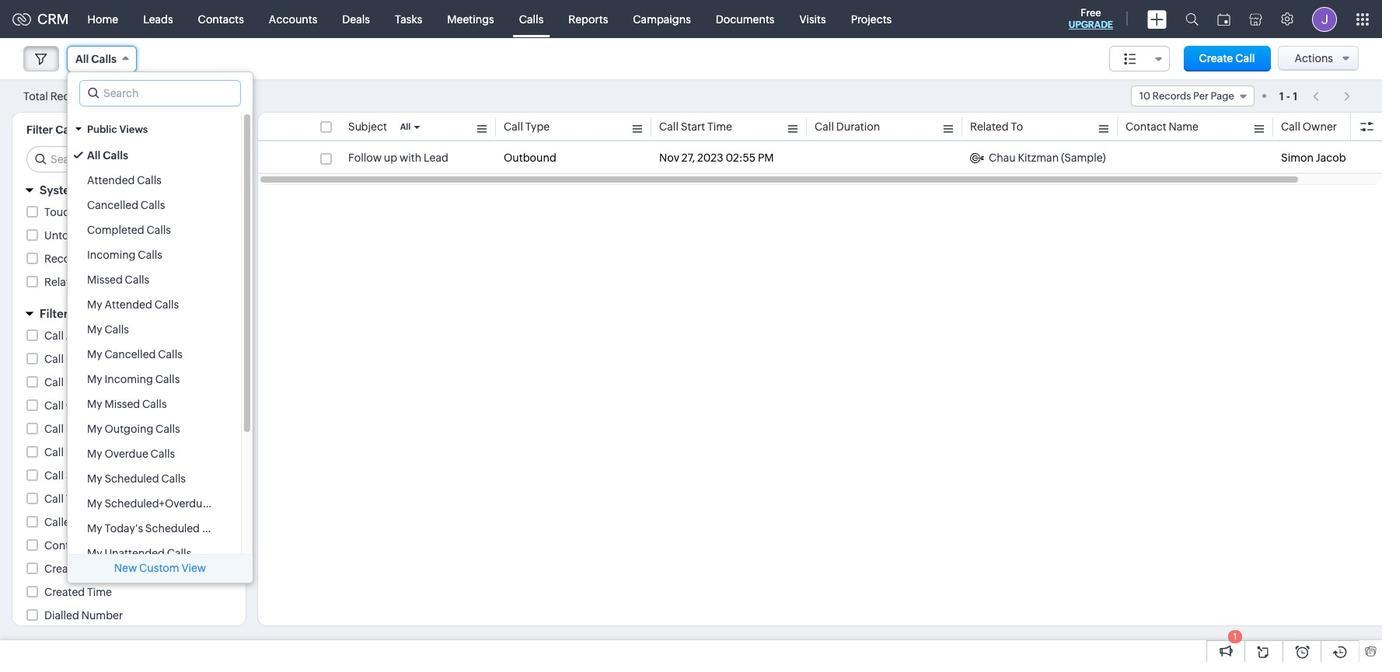Task type: describe. For each thing, give the bounding box(es) containing it.
1 vertical spatial duration
[[66, 353, 110, 366]]

related for related records action
[[44, 276, 83, 289]]

home link
[[75, 0, 131, 38]]

deals link
[[330, 0, 383, 38]]

search image
[[1186, 12, 1199, 26]]

created by
[[44, 563, 100, 576]]

filter by fields button
[[12, 300, 246, 327]]

completed
[[87, 224, 144, 236]]

page
[[1211, 90, 1235, 102]]

agenda
[[66, 330, 106, 342]]

untouched records
[[44, 229, 145, 242]]

related records action
[[44, 276, 162, 289]]

outgoing
[[105, 423, 153, 436]]

record action
[[44, 253, 116, 265]]

overdue
[[105, 448, 148, 460]]

0 vertical spatial cancelled
[[87, 199, 138, 212]]

all inside public views 'region'
[[87, 149, 101, 162]]

search element
[[1177, 0, 1209, 38]]

1 vertical spatial call start time
[[44, 470, 117, 482]]

all calls inside public views 'region'
[[87, 149, 128, 162]]

chau kitzman (sample)
[[989, 152, 1107, 164]]

my for my outgoing calls
[[87, 423, 102, 436]]

create menu element
[[1139, 0, 1177, 38]]

1 vertical spatial contact
[[44, 540, 85, 552]]

completed calls
[[87, 224, 171, 236]]

Search text field
[[80, 81, 240, 106]]

1 horizontal spatial contact
[[1126, 121, 1167, 133]]

purpose
[[66, 423, 108, 436]]

2 vertical spatial time
[[87, 586, 112, 599]]

home
[[88, 13, 118, 25]]

touched
[[44, 206, 89, 219]]

call duration (in seconds)
[[44, 376, 173, 389]]

1 horizontal spatial owner
[[1303, 121, 1338, 133]]

call purpose
[[44, 423, 108, 436]]

total
[[23, 90, 48, 102]]

new
[[114, 562, 137, 575]]

jacob
[[1317, 152, 1347, 164]]

calls up my cancelled calls
[[155, 299, 179, 311]]

calls up my scheduled+overdue calls for today
[[161, 473, 186, 485]]

by
[[83, 124, 96, 136]]

incoming calls
[[87, 249, 162, 261]]

calls left by
[[55, 124, 81, 136]]

deals
[[342, 13, 370, 25]]

chau kitzman (sample) link
[[971, 150, 1107, 166]]

my attended calls
[[87, 299, 179, 311]]

meetings link
[[435, 0, 507, 38]]

1 vertical spatial incoming
[[105, 373, 153, 386]]

chau
[[989, 152, 1016, 164]]

number
[[81, 610, 123, 622]]

campaigns
[[633, 13, 691, 25]]

1 vertical spatial time
[[92, 470, 117, 482]]

calls down public views
[[103, 149, 128, 162]]

accounts link
[[257, 0, 330, 38]]

create
[[1200, 52, 1234, 65]]

all inside field
[[75, 53, 89, 65]]

up
[[384, 152, 398, 164]]

1 horizontal spatial name
[[1169, 121, 1199, 133]]

records for 10
[[1153, 90, 1192, 102]]

created for created time
[[44, 586, 85, 599]]

1 vertical spatial all
[[400, 122, 411, 131]]

actions
[[1295, 52, 1334, 65]]

calls inside field
[[91, 53, 117, 65]]

All Calls field
[[67, 46, 137, 72]]

my scheduled+overdue calls for today
[[87, 498, 285, 510]]

calls right outgoing
[[156, 423, 180, 436]]

27,
[[682, 152, 695, 164]]

0 vertical spatial call start time
[[660, 121, 733, 133]]

by for filter
[[71, 307, 85, 320]]

all calls inside field
[[75, 53, 117, 65]]

per
[[1194, 90, 1209, 102]]

free
[[1081, 7, 1102, 19]]

leads
[[143, 13, 173, 25]]

create call
[[1200, 52, 1256, 65]]

for
[[238, 498, 252, 510]]

projects link
[[839, 0, 905, 38]]

related for related to
[[971, 121, 1009, 133]]

1 vertical spatial call duration
[[44, 353, 110, 366]]

simon
[[1282, 152, 1314, 164]]

filter calls by
[[26, 124, 96, 136]]

0 vertical spatial type
[[526, 121, 550, 133]]

filter for filter by fields
[[40, 307, 68, 320]]

with
[[400, 152, 422, 164]]

defined
[[83, 184, 128, 197]]

0 vertical spatial call owner
[[1282, 121, 1338, 133]]

calls down cancelled calls
[[147, 224, 171, 236]]

calls down seconds)
[[142, 398, 167, 411]]

calls down "completed calls"
[[138, 249, 162, 261]]

0 vertical spatial scheduled
[[105, 473, 159, 485]]

calls down filters
[[141, 199, 165, 212]]

records for untouched
[[103, 229, 145, 242]]

by for created
[[87, 563, 100, 576]]

my outgoing calls
[[87, 423, 180, 436]]

related to
[[971, 121, 1024, 133]]

filter for filter calls by
[[26, 124, 53, 136]]

0 vertical spatial incoming
[[87, 249, 136, 261]]

1 vertical spatial attended
[[105, 299, 152, 311]]

system
[[40, 184, 81, 197]]

my for my cancelled calls
[[87, 348, 102, 361]]

tasks link
[[383, 0, 435, 38]]

calls up my scheduled calls
[[151, 448, 175, 460]]

2 vertical spatial duration
[[66, 376, 110, 389]]

public views button
[[68, 116, 241, 143]]

unattended
[[105, 548, 165, 560]]

lead
[[424, 152, 449, 164]]

02:55
[[726, 152, 756, 164]]

id
[[76, 516, 87, 529]]

leads link
[[131, 0, 186, 38]]

total records 1
[[23, 90, 99, 102]]

my unattended calls
[[87, 548, 192, 560]]

profile element
[[1304, 0, 1347, 38]]

dialled number
[[44, 610, 123, 622]]

contacts
[[198, 13, 244, 25]]

1 vertical spatial missed
[[105, 398, 140, 411]]

0 horizontal spatial call type
[[44, 493, 90, 506]]

dialled
[[44, 610, 79, 622]]

documents link
[[704, 0, 787, 38]]

my for my incoming calls
[[87, 373, 102, 386]]

0 horizontal spatial name
[[87, 540, 117, 552]]

follow
[[348, 152, 382, 164]]

0 vertical spatial start
[[681, 121, 706, 133]]

follow up with lead link
[[348, 150, 449, 166]]

cancelled calls
[[87, 199, 165, 212]]

calls up view
[[167, 548, 192, 560]]

outbound
[[504, 152, 557, 164]]

public views
[[87, 124, 148, 135]]

upgrade
[[1069, 19, 1114, 30]]

calls up my attended calls
[[125, 274, 149, 286]]

fields
[[87, 307, 120, 320]]

attended calls
[[87, 174, 162, 187]]



Task type: locate. For each thing, give the bounding box(es) containing it.
7 my from the top
[[87, 448, 102, 460]]

all calls down home
[[75, 53, 117, 65]]

1 horizontal spatial action
[[129, 276, 162, 289]]

all calls down public in the top of the page
[[87, 149, 128, 162]]

create menu image
[[1148, 10, 1167, 28]]

9 my from the top
[[87, 498, 102, 510]]

my calls
[[87, 324, 129, 336]]

filter by fields
[[40, 307, 120, 320]]

1 horizontal spatial start
[[681, 121, 706, 133]]

created for created by
[[44, 563, 85, 576]]

call owner up call purpose
[[44, 400, 100, 412]]

calendar image
[[1218, 13, 1231, 25]]

1 horizontal spatial call owner
[[1282, 121, 1338, 133]]

my for my attended calls
[[87, 299, 102, 311]]

follow up with lead
[[348, 152, 449, 164]]

0 vertical spatial created
[[44, 563, 85, 576]]

0 vertical spatial call duration
[[815, 121, 881, 133]]

reports
[[569, 13, 608, 25]]

0 horizontal spatial call owner
[[44, 400, 100, 412]]

visits
[[800, 13, 827, 25]]

caller id
[[44, 516, 87, 529]]

system defined filters
[[40, 184, 164, 197]]

name
[[1169, 121, 1199, 133], [87, 540, 117, 552]]

records for total
[[50, 90, 92, 102]]

projects
[[851, 13, 892, 25]]

missed down incoming calls
[[87, 274, 123, 286]]

1 vertical spatial contact name
[[44, 540, 117, 552]]

1 vertical spatial type
[[66, 493, 90, 506]]

calls down my cancelled calls
[[155, 373, 180, 386]]

my scheduled calls
[[87, 473, 186, 485]]

my down fields
[[87, 324, 102, 336]]

0 horizontal spatial start
[[66, 470, 90, 482]]

cancelled down defined
[[87, 199, 138, 212]]

type up outbound
[[526, 121, 550, 133]]

calls down fields
[[105, 324, 129, 336]]

contact name down 10
[[1126, 121, 1199, 133]]

call owner up "simon jacob"
[[1282, 121, 1338, 133]]

records up filter calls by on the left top
[[50, 90, 92, 102]]

10 records per page
[[1140, 90, 1235, 102]]

6 my from the top
[[87, 423, 102, 436]]

meetings
[[447, 13, 494, 25]]

0 vertical spatial action
[[83, 253, 116, 265]]

simon jacob
[[1282, 152, 1347, 164]]

my down agenda
[[87, 348, 102, 361]]

1 vertical spatial start
[[66, 470, 90, 482]]

1 vertical spatial scheduled
[[145, 523, 200, 535]]

public views region
[[68, 143, 285, 663]]

-
[[1287, 90, 1291, 102]]

nov 27, 2023 02:55 pm
[[660, 152, 774, 164]]

records for related
[[85, 276, 127, 289]]

crm
[[37, 11, 69, 27]]

pm
[[758, 152, 774, 164]]

1 vertical spatial related
[[44, 276, 83, 289]]

0 vertical spatial missed
[[87, 274, 123, 286]]

created up created time
[[44, 563, 85, 576]]

call owner
[[1282, 121, 1338, 133], [44, 400, 100, 412]]

1 - 1
[[1280, 90, 1298, 102]]

0 horizontal spatial type
[[66, 493, 90, 506]]

my for my scheduled+overdue calls for today
[[87, 498, 102, 510]]

time up 'nov 27, 2023 02:55 pm'
[[708, 121, 733, 133]]

views
[[119, 124, 148, 135]]

0 vertical spatial call type
[[504, 121, 550, 133]]

scheduled down my scheduled+overdue calls for today
[[145, 523, 200, 535]]

my overdue calls
[[87, 448, 175, 460]]

my down my scheduled calls
[[87, 498, 102, 510]]

contact name
[[1126, 121, 1199, 133], [44, 540, 117, 552]]

1 my from the top
[[87, 299, 102, 311]]

10 my from the top
[[87, 523, 102, 535]]

0 vertical spatial by
[[71, 307, 85, 320]]

action up related records action at the top of the page
[[83, 253, 116, 265]]

view
[[182, 562, 206, 575]]

0 horizontal spatial related
[[44, 276, 83, 289]]

(sample)
[[1062, 152, 1107, 164]]

by
[[71, 307, 85, 320], [87, 563, 100, 576]]

call start time down result
[[44, 470, 117, 482]]

nov
[[660, 152, 680, 164]]

call start time
[[660, 121, 733, 133], [44, 470, 117, 482]]

related left the to
[[971, 121, 1009, 133]]

1 horizontal spatial by
[[87, 563, 100, 576]]

incoming up my missed calls
[[105, 373, 153, 386]]

new custom view link
[[68, 555, 253, 583]]

10 Records Per Page field
[[1132, 86, 1255, 107]]

records right 10
[[1153, 90, 1192, 102]]

my for my unattended calls
[[87, 548, 102, 560]]

custom
[[139, 562, 179, 575]]

my left (in
[[87, 373, 102, 386]]

by up created time
[[87, 563, 100, 576]]

my up created by
[[87, 548, 102, 560]]

records up incoming calls
[[103, 229, 145, 242]]

type
[[526, 121, 550, 133], [66, 493, 90, 506]]

1 horizontal spatial call start time
[[660, 121, 733, 133]]

records up completed at the top of page
[[91, 206, 133, 219]]

filter up the call agenda
[[40, 307, 68, 320]]

all up with at top
[[400, 122, 411, 131]]

2 my from the top
[[87, 324, 102, 336]]

call duration
[[815, 121, 881, 133], [44, 353, 110, 366]]

2023
[[698, 152, 724, 164]]

result
[[66, 446, 97, 459]]

1 horizontal spatial call type
[[504, 121, 550, 133]]

my
[[87, 299, 102, 311], [87, 324, 102, 336], [87, 348, 102, 361], [87, 373, 102, 386], [87, 398, 102, 411], [87, 423, 102, 436], [87, 448, 102, 460], [87, 473, 102, 485], [87, 498, 102, 510], [87, 523, 102, 535], [87, 548, 102, 560]]

seconds)
[[127, 376, 173, 389]]

my for my today's scheduled calls
[[87, 523, 102, 535]]

documents
[[716, 13, 775, 25]]

0 vertical spatial time
[[708, 121, 733, 133]]

my down related records action at the top of the page
[[87, 299, 102, 311]]

my down "call duration (in seconds)"
[[87, 398, 102, 411]]

8 my from the top
[[87, 473, 102, 485]]

0 vertical spatial attended
[[87, 174, 135, 187]]

1 vertical spatial all calls
[[87, 149, 128, 162]]

navigation
[[1306, 85, 1360, 107]]

0 vertical spatial filter
[[26, 124, 53, 136]]

call type
[[504, 121, 550, 133], [44, 493, 90, 506]]

my missed calls
[[87, 398, 167, 411]]

my for my scheduled calls
[[87, 473, 102, 485]]

create call button
[[1184, 46, 1271, 72]]

system defined filters button
[[12, 177, 246, 204]]

all down by
[[87, 149, 101, 162]]

1 created from the top
[[44, 563, 85, 576]]

records for touched
[[91, 206, 133, 219]]

1 vertical spatial cancelled
[[105, 348, 156, 361]]

4 my from the top
[[87, 373, 102, 386]]

created time
[[44, 586, 112, 599]]

owner up purpose
[[66, 400, 100, 412]]

profile image
[[1313, 7, 1338, 32]]

kitzman
[[1019, 152, 1059, 164]]

1 vertical spatial filter
[[40, 307, 68, 320]]

1 vertical spatial by
[[87, 563, 100, 576]]

scheduled
[[105, 473, 159, 485], [145, 523, 200, 535]]

1 horizontal spatial call duration
[[815, 121, 881, 133]]

1 vertical spatial owner
[[66, 400, 100, 412]]

0 vertical spatial related
[[971, 121, 1009, 133]]

0 horizontal spatial call start time
[[44, 470, 117, 482]]

0 vertical spatial duration
[[837, 121, 881, 133]]

Search text field
[[27, 147, 233, 172]]

by up the call agenda
[[71, 307, 85, 320]]

scheduled down my overdue calls at the bottom left of page
[[105, 473, 159, 485]]

1 horizontal spatial contact name
[[1126, 121, 1199, 133]]

my cancelled calls
[[87, 348, 183, 361]]

calls down search text field on the left top of page
[[137, 174, 162, 187]]

(in
[[112, 376, 125, 389]]

time up number
[[87, 586, 112, 599]]

2 created from the top
[[44, 586, 85, 599]]

time
[[708, 121, 733, 133], [92, 470, 117, 482], [87, 586, 112, 599]]

call type up caller id
[[44, 493, 90, 506]]

my right id
[[87, 523, 102, 535]]

0 horizontal spatial by
[[71, 307, 85, 320]]

my down purpose
[[87, 448, 102, 460]]

size image
[[1124, 52, 1137, 66]]

1 vertical spatial call owner
[[44, 400, 100, 412]]

my for my overdue calls
[[87, 448, 102, 460]]

start down result
[[66, 470, 90, 482]]

contacts link
[[186, 0, 257, 38]]

my for my calls
[[87, 324, 102, 336]]

scheduled+overdue
[[105, 498, 209, 510]]

0 horizontal spatial owner
[[66, 400, 100, 412]]

call type up outbound
[[504, 121, 550, 133]]

calls up seconds)
[[158, 348, 183, 361]]

1 vertical spatial action
[[129, 276, 162, 289]]

filter
[[26, 124, 53, 136], [40, 307, 68, 320]]

0 vertical spatial contact name
[[1126, 121, 1199, 133]]

cancelled up my incoming calls
[[105, 348, 156, 361]]

missed down (in
[[105, 398, 140, 411]]

duration
[[837, 121, 881, 133], [66, 353, 110, 366], [66, 376, 110, 389]]

start up '27,'
[[681, 121, 706, 133]]

missed calls
[[87, 274, 149, 286]]

None field
[[1110, 46, 1170, 72]]

type up id
[[66, 493, 90, 506]]

name down today's
[[87, 540, 117, 552]]

1 horizontal spatial type
[[526, 121, 550, 133]]

records up fields
[[85, 276, 127, 289]]

action
[[83, 253, 116, 265], [129, 276, 162, 289]]

action up my attended calls
[[129, 276, 162, 289]]

attended down missed calls
[[105, 299, 152, 311]]

contact name down id
[[44, 540, 117, 552]]

0 vertical spatial name
[[1169, 121, 1199, 133]]

0 horizontal spatial action
[[83, 253, 116, 265]]

all up total records 1
[[75, 53, 89, 65]]

records
[[50, 90, 92, 102], [1153, 90, 1192, 102], [91, 206, 133, 219], [103, 229, 145, 242], [85, 276, 127, 289]]

2 vertical spatial all
[[87, 149, 101, 162]]

touched records
[[44, 206, 133, 219]]

related down record
[[44, 276, 83, 289]]

tasks
[[395, 13, 423, 25]]

records inside field
[[1153, 90, 1192, 102]]

my for my missed calls
[[87, 398, 102, 411]]

1 horizontal spatial related
[[971, 121, 1009, 133]]

attended down search text field on the left top of page
[[87, 174, 135, 187]]

5 my from the top
[[87, 398, 102, 411]]

name down 10 records per page
[[1169, 121, 1199, 133]]

1 vertical spatial name
[[87, 540, 117, 552]]

calls down home
[[91, 53, 117, 65]]

call inside button
[[1236, 52, 1256, 65]]

1
[[1280, 90, 1285, 102], [1294, 90, 1298, 102], [94, 91, 99, 102], [1234, 632, 1238, 642]]

calls left "for"
[[211, 498, 235, 510]]

0 vertical spatial contact
[[1126, 121, 1167, 133]]

untouched
[[44, 229, 101, 242]]

0 vertical spatial all calls
[[75, 53, 117, 65]]

1 inside total records 1
[[94, 91, 99, 102]]

by inside 'dropdown button'
[[71, 307, 85, 320]]

filters
[[130, 184, 164, 197]]

call start time up '27,'
[[660, 121, 733, 133]]

0 horizontal spatial call duration
[[44, 353, 110, 366]]

3 my from the top
[[87, 348, 102, 361]]

contact down caller id
[[44, 540, 85, 552]]

crm link
[[12, 11, 69, 27]]

to
[[1011, 121, 1024, 133]]

1 vertical spatial call type
[[44, 493, 90, 506]]

filter inside 'dropdown button'
[[40, 307, 68, 320]]

0 horizontal spatial contact name
[[44, 540, 117, 552]]

calls left reports
[[519, 13, 544, 25]]

1 vertical spatial created
[[44, 586, 85, 599]]

filter down total
[[26, 124, 53, 136]]

11 my from the top
[[87, 548, 102, 560]]

0 vertical spatial owner
[[1303, 121, 1338, 133]]

incoming down completed at the top of page
[[87, 249, 136, 261]]

today
[[254, 498, 285, 510]]

my down result
[[87, 473, 102, 485]]

visits link
[[787, 0, 839, 38]]

created up the dialled
[[44, 586, 85, 599]]

10
[[1140, 90, 1151, 102]]

calls down my scheduled+overdue calls for today
[[202, 523, 227, 535]]

campaigns link
[[621, 0, 704, 38]]

reports link
[[556, 0, 621, 38]]

my up result
[[87, 423, 102, 436]]

0 horizontal spatial contact
[[44, 540, 85, 552]]

0 vertical spatial all
[[75, 53, 89, 65]]

contact down 10
[[1126, 121, 1167, 133]]

logo image
[[12, 13, 31, 25]]

owner up "simon jacob"
[[1303, 121, 1338, 133]]

time down the overdue
[[92, 470, 117, 482]]



Task type: vqa. For each thing, say whether or not it's contained in the screenshot.
"Register for upcoming CRM Webinars" link in the left of the page
no



